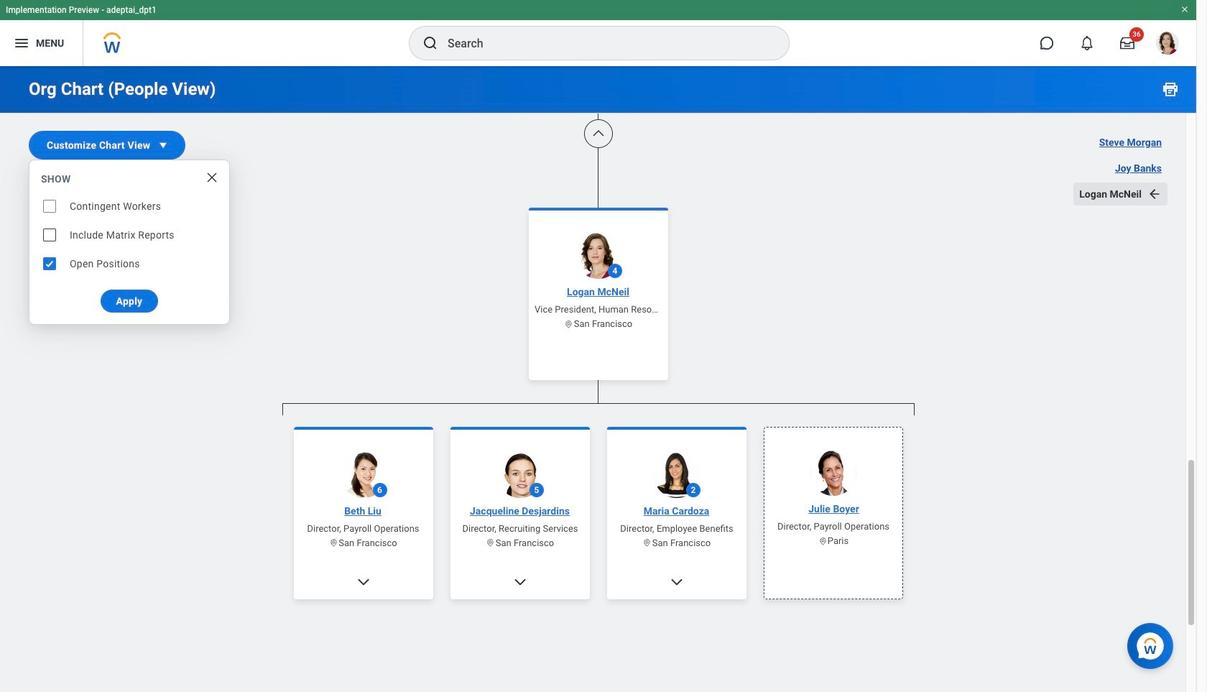 Task type: locate. For each thing, give the bounding box(es) containing it.
chevron up image
[[591, 127, 606, 141]]

search image
[[422, 35, 439, 52]]

0 horizontal spatial chevron down image
[[356, 575, 371, 589]]

location image
[[818, 536, 828, 546], [329, 538, 339, 548], [643, 538, 652, 548]]

justify image
[[13, 35, 30, 52]]

caret down image
[[156, 138, 171, 152]]

chevron down image
[[670, 575, 684, 589]]

2 horizontal spatial location image
[[818, 536, 828, 546]]

dialog
[[29, 160, 230, 325]]

1 horizontal spatial chevron down image
[[513, 575, 527, 589]]

2 chevron down image from the left
[[513, 575, 527, 589]]

banner
[[0, 0, 1197, 66]]

Search Workday  search field
[[448, 27, 760, 59]]

inbox large image
[[1121, 36, 1135, 50]]

chevron down image
[[356, 575, 371, 589], [513, 575, 527, 589]]

1 chevron down image from the left
[[356, 575, 371, 589]]

close environment banner image
[[1181, 5, 1190, 14]]

notifications large image
[[1081, 36, 1095, 50]]

main content
[[0, 0, 1197, 692]]



Task type: describe. For each thing, give the bounding box(es) containing it.
print org chart image
[[1163, 81, 1180, 98]]

chevron down image for location image
[[513, 575, 527, 589]]

profile logan mcneil image
[[1157, 32, 1180, 58]]

chevron down image for the left location icon
[[356, 575, 371, 589]]

0 horizontal spatial location image
[[329, 538, 339, 548]]

x image
[[205, 170, 219, 185]]

location image
[[486, 538, 496, 548]]

1 horizontal spatial location image
[[643, 538, 652, 548]]

logan mcneil, logan mcneil, 4 direct reports element
[[282, 415, 915, 692]]

arrow left image
[[1148, 187, 1163, 201]]



Task type: vqa. For each thing, say whether or not it's contained in the screenshot.
Search Workday search box
yes



